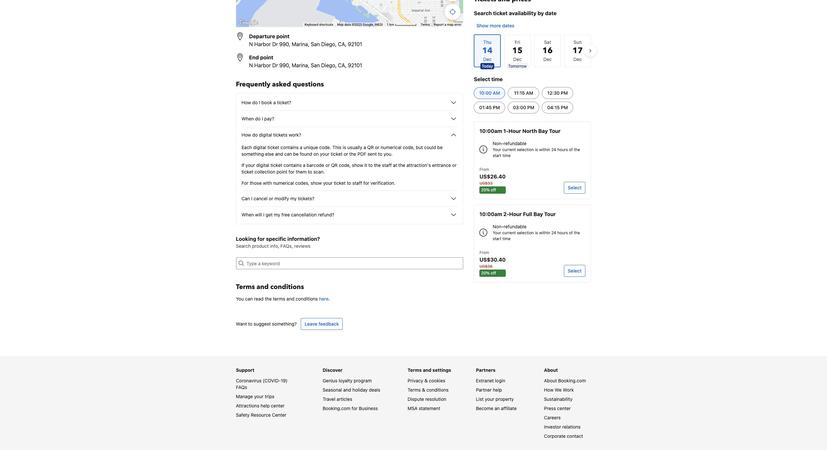 Task type: vqa. For each thing, say whether or not it's contained in the screenshot.
Jambiani, to the right
no



Task type: describe. For each thing, give the bounding box(es) containing it.
is inside the each digital ticket contains a unique code. this is usually a qr or numerical code, but could be something else and can be found on your ticket or the pdf sent to you.
[[343, 145, 347, 150]]

terms
[[273, 296, 286, 302]]

asked
[[272, 80, 291, 89]]

diego, for departure point n harbor dr 990, marina, san diego, ca, 92101
[[322, 41, 337, 47]]

san for departure point
[[311, 41, 320, 47]]

privacy & cookies link
[[408, 378, 446, 384]]

ticket down if your digital ticket contains a barcode or qr code, show it to the staff at the attraction's entrance or ticket collection point for them to scan.
[[334, 180, 346, 186]]

terms for terms and settings
[[408, 368, 422, 373]]

to down if your digital ticket contains a barcode or qr code, show it to the staff at the attraction's entrance or ticket collection point for them to scan.
[[347, 180, 352, 186]]

specific
[[266, 236, 286, 242]]

current for 1-
[[503, 147, 516, 152]]

become an affiliate
[[476, 406, 517, 412]]

sent
[[368, 151, 377, 157]]

full
[[524, 212, 533, 217]]

by
[[538, 10, 544, 16]]

refundable for 2-
[[504, 224, 527, 230]]

code.
[[320, 145, 332, 150]]

0 horizontal spatial staff
[[353, 180, 363, 186]]

bay for north
[[539, 128, 548, 134]]

from for us$26.40
[[480, 167, 490, 172]]

for those with numerical codes, show your ticket to staff for verification.
[[242, 180, 396, 186]]

04:15
[[548, 105, 560, 110]]

faqs,
[[281, 244, 293, 249]]

you can read the terms and conditions here .
[[236, 296, 330, 302]]

point for departure point
[[277, 33, 290, 39]]

1 horizontal spatial center
[[558, 406, 571, 412]]

partner
[[476, 388, 492, 393]]

hour for 2-
[[510, 212, 522, 217]]

a inside if your digital ticket contains a barcode or qr code, show it to the staff at the attraction's entrance or ticket collection point for them to scan.
[[303, 163, 306, 168]]

1 vertical spatial booking.com
[[323, 406, 351, 412]]

articles
[[337, 397, 353, 403]]

investor
[[545, 425, 562, 430]]

0 vertical spatial search
[[474, 10, 492, 16]]

03:00 pm
[[513, 105, 535, 110]]

statement
[[419, 406, 441, 412]]

start for us$30.40
[[493, 237, 502, 242]]

hour for 1-
[[509, 128, 522, 134]]

corporate
[[545, 434, 566, 440]]

how we work
[[545, 388, 575, 393]]

04:15 pm
[[548, 105, 569, 110]]

17
[[573, 45, 583, 56]]

20% for us$30.40
[[482, 271, 490, 276]]

when for when do i pay?
[[242, 116, 254, 122]]

i for book
[[259, 100, 260, 105]]

how for how we work
[[545, 388, 554, 393]]

tickets?
[[298, 196, 315, 202]]

code, inside if your digital ticket contains a barcode or qr code, show it to the staff at the attraction's entrance or ticket collection point for them to scan.
[[339, 163, 351, 168]]

pm for 03:00 pm
[[528, 105, 535, 110]]

point inside if your digital ticket contains a barcode or qr code, show it to the staff at the attraction's entrance or ticket collection point for them to scan.
[[277, 169, 288, 175]]

92101 for departure point n harbor dr 990, marina, san diego, ca, 92101
[[348, 41, 363, 47]]

your for if
[[246, 163, 255, 168]]

digital inside the each digital ticket contains a unique code. this is usually a qr or numerical code, but could be something else and can be found on your ticket or the pdf sent to you.
[[253, 145, 266, 150]]

10:00am 1-hour north bay tour
[[480, 128, 561, 134]]

ticket up show more dates
[[494, 10, 508, 16]]

to right the it in the top of the page
[[369, 163, 373, 168]]

cookies
[[429, 378, 446, 384]]

usually
[[348, 145, 363, 150]]

dec for 17
[[574, 57, 583, 62]]

show inside if your digital ticket contains a barcode or qr code, show it to the staff at the attraction's entrance or ticket collection point for them to scan.
[[352, 163, 364, 168]]

hours for 10:00am 1-hour north bay tour
[[558, 147, 568, 152]]

you
[[236, 296, 244, 302]]

on
[[314, 151, 319, 157]]

show more dates button
[[474, 20, 518, 32]]

genius
[[323, 378, 338, 384]]

select time
[[474, 76, 503, 82]]

dec for 16
[[544, 57, 552, 62]]

bay for full
[[534, 212, 544, 217]]

1 vertical spatial numerical
[[273, 180, 294, 186]]

help for attractions
[[261, 404, 270, 409]]

careers link
[[545, 415, 561, 421]]

and right terms
[[287, 296, 295, 302]]

loyalty
[[339, 378, 353, 384]]

show more dates
[[477, 23, 515, 28]]

relations
[[563, 425, 581, 430]]

manage your trips link
[[236, 394, 275, 400]]

terms for terms & conditions
[[408, 388, 421, 393]]

terms and settings
[[408, 368, 452, 373]]

1 horizontal spatial booking.com
[[559, 378, 586, 384]]

information?
[[288, 236, 320, 242]]

list your property
[[476, 397, 514, 403]]

how do digital tickets work? button
[[242, 131, 458, 139]]

your for 1-
[[493, 147, 502, 152]]

seasonal
[[323, 388, 342, 393]]

a left map
[[445, 23, 447, 26]]

or down usually in the top left of the page
[[344, 151, 348, 157]]

& for terms
[[422, 388, 426, 393]]

from us$30.40 us$38 20% off
[[480, 251, 506, 276]]

keyboard
[[305, 23, 319, 26]]

is for 10:00am 1-hour north bay tour
[[536, 147, 539, 152]]

select button for 10:00am 1-hour north bay tour
[[564, 182, 586, 194]]

fri
[[515, 39, 521, 45]]

code, inside the each digital ticket contains a unique code. this is usually a qr or numerical code, but could be something else and can be found on your ticket or the pdf sent to you.
[[403, 145, 415, 150]]

do for pay?
[[255, 116, 261, 122]]

qr inside if your digital ticket contains a barcode or qr code, show it to the staff at the attraction's entrance or ticket collection point for them to scan.
[[331, 163, 338, 168]]

0 vertical spatial select
[[474, 76, 491, 82]]

selection for north
[[517, 147, 534, 152]]

sat
[[545, 39, 552, 45]]

ticket down else
[[271, 163, 283, 168]]

your inside the each digital ticket contains a unique code. this is usually a qr or numerical code, but could be something else and can be found on your ticket or the pdf sent to you.
[[320, 151, 330, 157]]

do for tickets
[[253, 132, 258, 138]]

about for about booking.com
[[545, 378, 557, 384]]

990, for departure point
[[280, 41, 291, 47]]

press center link
[[545, 406, 571, 412]]

n for end point n harbor dr 990, marina, san diego, ca, 92101
[[249, 62, 253, 68]]

free
[[282, 212, 290, 218]]

search inside looking for specific information? search product info, faqs, reviews
[[236, 244, 251, 249]]

1 vertical spatial can
[[245, 296, 253, 302]]

else
[[265, 151, 274, 157]]

am for 11:15 am
[[527, 90, 534, 96]]

attractions help center
[[236, 404, 285, 409]]

north
[[523, 128, 538, 134]]

extranet login link
[[476, 378, 506, 384]]

ticket down this
[[331, 151, 343, 157]]

select for 10:00am 2-hour full bay tour
[[568, 268, 582, 274]]

cancel
[[254, 196, 268, 202]]

terms & conditions
[[408, 388, 449, 393]]

leave
[[305, 322, 318, 327]]

business
[[359, 406, 378, 412]]

diego, for end point n harbor dr 990, marina, san diego, ca, 92101
[[322, 62, 337, 68]]

how do i book a ticket? button
[[242, 99, 458, 107]]

report a map error link
[[434, 23, 462, 26]]

point for end point
[[260, 55, 274, 60]]

availability
[[509, 10, 537, 16]]

google,
[[363, 23, 374, 26]]

11:15
[[515, 90, 525, 96]]

us$30.40
[[480, 257, 506, 263]]

contact
[[567, 434, 584, 440]]

ca, for end point n harbor dr 990, marina, san diego, ca, 92101
[[338, 62, 347, 68]]

leave feedback
[[305, 322, 339, 327]]

within for full
[[540, 231, 551, 236]]

marina, for end point
[[292, 62, 310, 68]]

can
[[242, 196, 250, 202]]

and for seasonal and holiday deals
[[344, 388, 352, 393]]

conditions for terms & conditions
[[427, 388, 449, 393]]

when for when will i get my free cancellation refund?
[[242, 212, 254, 218]]

ca, for departure point n harbor dr 990, marina, san diego, ca, 92101
[[338, 41, 347, 47]]

help for partner
[[493, 388, 503, 393]]

us$33
[[480, 181, 493, 186]]

19)
[[281, 378, 288, 384]]

ticket?
[[277, 100, 291, 105]]

20% for us$26.40
[[482, 188, 490, 193]]

more
[[490, 23, 501, 28]]

tour for 10:00am 1-hour north bay tour
[[550, 128, 561, 134]]

privacy
[[408, 378, 424, 384]]

pdf
[[358, 151, 367, 157]]

and inside the each digital ticket contains a unique code. this is usually a qr or numerical code, but could be something else and can be found on your ticket or the pdf sent to you.
[[275, 151, 283, 157]]

10:00am for 10:00am 2-hour full bay tour
[[480, 212, 503, 217]]

how do i book a ticket?
[[242, 100, 291, 105]]

found
[[300, 151, 312, 157]]

want
[[236, 322, 247, 327]]

1 horizontal spatial my
[[291, 196, 297, 202]]

terms for terms link
[[421, 23, 430, 26]]

start for us$26.40
[[493, 153, 502, 158]]

something?
[[272, 322, 297, 327]]

corporate contact
[[545, 434, 584, 440]]

and for terms and settings
[[423, 368, 432, 373]]

digital for your
[[257, 163, 270, 168]]



Task type: locate. For each thing, give the bounding box(es) containing it.
0 vertical spatial current
[[503, 147, 516, 152]]

read
[[254, 296, 264, 302]]

your up us$30.40
[[493, 231, 502, 236]]

1 vertical spatial san
[[311, 62, 320, 68]]

when do i pay?
[[242, 116, 275, 122]]

2 when from the top
[[242, 212, 254, 218]]

marina, inside end point n harbor dr 990, marina, san diego, ca, 92101
[[292, 62, 310, 68]]

your down the code.
[[320, 151, 330, 157]]

data
[[345, 23, 351, 26]]

1 vertical spatial about
[[545, 378, 557, 384]]

each
[[242, 145, 252, 150]]

my
[[291, 196, 297, 202], [274, 212, 281, 218]]

code,
[[403, 145, 415, 150], [339, 163, 351, 168]]

1 am from the left
[[493, 90, 501, 96]]

n down end
[[249, 62, 253, 68]]

0 vertical spatial non-
[[493, 141, 504, 146]]

dec inside sat 16 dec
[[544, 57, 552, 62]]

990, inside end point n harbor dr 990, marina, san diego, ca, 92101
[[280, 62, 291, 68]]

terms & conditions link
[[408, 388, 449, 393]]

1-
[[504, 128, 509, 134]]

1 vertical spatial &
[[422, 388, 426, 393]]

1 vertical spatial non-refundable your current selection is within 24 hours of the start time
[[493, 224, 581, 242]]

we
[[555, 388, 562, 393]]

end
[[249, 55, 259, 60]]

point
[[277, 33, 290, 39], [260, 55, 274, 60], [277, 169, 288, 175]]

to inside the each digital ticket contains a unique code. this is usually a qr or numerical code, but could be something else and can be found on your ticket or the pdf sent to you.
[[378, 151, 383, 157]]

ca, inside departure point n harbor dr 990, marina, san diego, ca, 92101
[[338, 41, 347, 47]]

2 n from the top
[[249, 62, 253, 68]]

2 10:00am from the top
[[480, 212, 503, 217]]

1 ca, from the top
[[338, 41, 347, 47]]

1 vertical spatial help
[[261, 404, 270, 409]]

0 vertical spatial hour
[[509, 128, 522, 134]]

0 vertical spatial from
[[480, 167, 490, 172]]

non- down 1-
[[493, 141, 504, 146]]

dr
[[273, 41, 278, 47], [273, 62, 278, 68]]

0 vertical spatial be
[[438, 145, 443, 150]]

current down 1-
[[503, 147, 516, 152]]

i for get
[[263, 212, 265, 218]]

attraction's
[[407, 163, 431, 168]]

10:00am 2-hour full bay tour
[[480, 212, 556, 217]]

2 20% from the top
[[482, 271, 490, 276]]

harbor for end
[[255, 62, 271, 68]]

start up us$26.40
[[493, 153, 502, 158]]

contains inside if your digital ticket contains a barcode or qr code, show it to the staff at the attraction's entrance or ticket collection point for them to scan.
[[284, 163, 302, 168]]

search ticket availability by date
[[474, 10, 557, 16]]

manage your trips
[[236, 394, 275, 400]]

off
[[491, 188, 497, 193], [491, 271, 497, 276]]

partner help link
[[476, 388, 503, 393]]

booking.com up work
[[559, 378, 586, 384]]

dec for 15
[[514, 57, 522, 62]]

1 vertical spatial ca,
[[338, 62, 347, 68]]

about up about booking.com
[[545, 368, 558, 373]]

can inside the each digital ticket contains a unique code. this is usually a qr or numerical code, but could be something else and can be found on your ticket or the pdf sent to you.
[[285, 151, 292, 157]]

24 for 10:00am 1-hour north bay tour
[[552, 147, 557, 152]]

staff inside if your digital ticket contains a barcode or qr code, show it to the staff at the attraction's entrance or ticket collection point for them to scan.
[[382, 163, 392, 168]]

hours
[[558, 147, 568, 152], [558, 231, 568, 236]]

your inside if your digital ticket contains a barcode or qr code, show it to the staff at the attraction's entrance or ticket collection point for them to scan.
[[246, 163, 255, 168]]

0 vertical spatial can
[[285, 151, 292, 157]]

1 about from the top
[[545, 368, 558, 373]]

1 10:00am from the top
[[480, 128, 503, 134]]

harbor inside departure point n harbor dr 990, marina, san diego, ca, 92101
[[255, 41, 271, 47]]

pm right 12:30
[[561, 90, 568, 96]]

i left pay?
[[262, 116, 263, 122]]

am right the 10:00
[[493, 90, 501, 96]]

1 harbor from the top
[[255, 41, 271, 47]]

ca, inside end point n harbor dr 990, marina, san diego, ca, 92101
[[338, 62, 347, 68]]

selection down full in the top right of the page
[[517, 231, 534, 236]]

digital up something
[[253, 145, 266, 150]]

diego, inside end point n harbor dr 990, marina, san diego, ca, 92101
[[322, 62, 337, 68]]

1 horizontal spatial be
[[438, 145, 443, 150]]

2 vertical spatial digital
[[257, 163, 270, 168]]

within
[[540, 147, 551, 152], [540, 231, 551, 236]]

1 vertical spatial hours
[[558, 231, 568, 236]]

qr
[[368, 145, 374, 150], [331, 163, 338, 168]]

92101 inside departure point n harbor dr 990, marina, san diego, ca, 92101
[[348, 41, 363, 47]]

center
[[271, 404, 285, 409], [558, 406, 571, 412]]

tour for 10:00am 2-hour full bay tour
[[545, 212, 556, 217]]

press
[[545, 406, 556, 412]]

frequently asked questions
[[236, 80, 324, 89]]

2 off from the top
[[491, 271, 497, 276]]

n inside end point n harbor dr 990, marina, san diego, ca, 92101
[[249, 62, 253, 68]]

pm for 01:45 pm
[[493, 105, 500, 110]]

1 vertical spatial tour
[[545, 212, 556, 217]]

conditions
[[271, 283, 304, 292], [296, 296, 318, 302], [427, 388, 449, 393]]

2 vertical spatial do
[[253, 132, 258, 138]]

or inside can i cancel or modify my tickets? dropdown button
[[269, 196, 273, 202]]

your for 2-
[[493, 231, 502, 236]]

0 vertical spatial numerical
[[381, 145, 402, 150]]

pm right 04:15
[[562, 105, 569, 110]]

your for manage
[[254, 394, 264, 400]]

dec inside fri 15 dec tomorrow
[[514, 57, 522, 62]]

when left pay?
[[242, 116, 254, 122]]

how do digital tickets work? element
[[242, 139, 458, 187]]

your up attractions help center
[[254, 394, 264, 400]]

sat 16 dec
[[543, 39, 553, 62]]

0 vertical spatial time
[[492, 76, 503, 82]]

report
[[434, 23, 444, 26]]

digital inside dropdown button
[[259, 132, 272, 138]]

92101
[[348, 41, 363, 47], [348, 62, 363, 68]]

2 refundable from the top
[[504, 224, 527, 230]]

0 vertical spatial marina,
[[292, 41, 310, 47]]

0 vertical spatial 92101
[[348, 41, 363, 47]]

0 horizontal spatial help
[[261, 404, 270, 409]]

work?
[[289, 132, 302, 138]]

start up us$30.40
[[493, 237, 502, 242]]

non- for 2-
[[493, 224, 504, 230]]

0 horizontal spatial am
[[493, 90, 501, 96]]

terms up privacy
[[408, 368, 422, 373]]

2 vertical spatial select
[[568, 268, 582, 274]]

contains inside the each digital ticket contains a unique code. this is usually a qr or numerical code, but could be something else and can be found on your ticket or the pdf sent to you.
[[281, 145, 299, 150]]

dr up frequently asked questions
[[273, 62, 278, 68]]

selection
[[517, 147, 534, 152], [517, 231, 534, 236]]

manage
[[236, 394, 253, 400]]

am right 11:15
[[527, 90, 534, 96]]

03:00
[[513, 105, 527, 110]]

1 vertical spatial code,
[[339, 163, 351, 168]]

travel articles link
[[323, 397, 353, 403]]

the inside the each digital ticket contains a unique code. this is usually a qr or numerical code, but could be something else and can be found on your ticket or the pdf sent to you.
[[350, 151, 357, 157]]

2 am from the left
[[527, 90, 534, 96]]

for left business
[[352, 406, 358, 412]]

reviews
[[295, 244, 311, 249]]

about up we
[[545, 378, 557, 384]]

do down when do i pay? at top left
[[253, 132, 258, 138]]

i inside how do i book a ticket? 'dropdown button'
[[259, 100, 260, 105]]

1 of from the top
[[570, 147, 573, 152]]

show down scan.
[[311, 180, 322, 186]]

0 vertical spatial non-refundable your current selection is within 24 hours of the start time
[[493, 141, 581, 158]]

current for 2-
[[503, 231, 516, 236]]

i for pay?
[[262, 116, 263, 122]]

a up found
[[300, 145, 303, 150]]

from up us$30.40
[[480, 251, 490, 255]]

is down 10:00am 2-hour full bay tour
[[536, 231, 539, 236]]

marina, inside departure point n harbor dr 990, marina, san diego, ca, 92101
[[292, 41, 310, 47]]

1 vertical spatial digital
[[253, 145, 266, 150]]

2 your from the top
[[493, 231, 502, 236]]

20%
[[482, 188, 490, 193], [482, 271, 490, 276]]

genius loyalty program link
[[323, 378, 372, 384]]

01:45
[[480, 105, 492, 110]]

1 vertical spatial 92101
[[348, 62, 363, 68]]

partner help
[[476, 388, 503, 393]]

time down 1-
[[503, 153, 511, 158]]

to right want
[[248, 322, 253, 327]]

non-refundable your current selection is within 24 hours of the start time for full
[[493, 224, 581, 242]]

cancellation
[[291, 212, 317, 218]]

2 vertical spatial conditions
[[427, 388, 449, 393]]

1 vertical spatial search
[[236, 244, 251, 249]]

press center
[[545, 406, 571, 412]]

sustainability link
[[545, 397, 573, 403]]

1 vertical spatial how
[[242, 132, 251, 138]]

1 vertical spatial qr
[[331, 163, 338, 168]]

refundable for 1-
[[504, 141, 527, 146]]

2 non-refundable your current selection is within 24 hours of the start time from the top
[[493, 224, 581, 242]]

1 vertical spatial your
[[493, 231, 502, 236]]

time up '10:00 am'
[[492, 76, 503, 82]]

1 dec from the left
[[514, 57, 522, 62]]

or right cancel
[[269, 196, 273, 202]]

20% down us$33 at the top of the page
[[482, 188, 490, 193]]

keyboard shortcuts
[[305, 23, 334, 26]]

0 vertical spatial staff
[[382, 163, 392, 168]]

0 horizontal spatial code,
[[339, 163, 351, 168]]

can
[[285, 151, 292, 157], [245, 296, 253, 302]]

2 hours from the top
[[558, 231, 568, 236]]

1 non- from the top
[[493, 141, 504, 146]]

2 vertical spatial how
[[545, 388, 554, 393]]

tour
[[550, 128, 561, 134], [545, 212, 556, 217]]

10:00 am
[[480, 90, 501, 96]]

conditions left here link
[[296, 296, 318, 302]]

google image
[[238, 19, 260, 27]]

help up list your property
[[493, 388, 503, 393]]

them
[[296, 169, 307, 175]]

numerical up you.
[[381, 145, 402, 150]]

1 24 from the top
[[552, 147, 557, 152]]

terms for terms and conditions
[[236, 283, 255, 292]]

from inside from us$30.40 us$38 20% off
[[480, 251, 490, 255]]

1 horizontal spatial dec
[[544, 57, 552, 62]]

how left we
[[545, 388, 554, 393]]

within down 10:00am 2-hour full bay tour
[[540, 231, 551, 236]]

1 from from the top
[[480, 167, 490, 172]]

can right you
[[245, 296, 253, 302]]

point right the collection
[[277, 169, 288, 175]]

those
[[250, 180, 262, 186]]

1 vertical spatial do
[[255, 116, 261, 122]]

1 horizontal spatial code,
[[403, 145, 415, 150]]

1 hours from the top
[[558, 147, 568, 152]]

from inside from us$26.40 us$33 20% off
[[480, 167, 490, 172]]

region containing 15
[[469, 32, 597, 70]]

0 vertical spatial ca,
[[338, 41, 347, 47]]

feedback
[[319, 322, 339, 327]]

off for us$26.40
[[491, 188, 497, 193]]

2 dr from the top
[[273, 62, 278, 68]]

dec inside sun 17 dec
[[574, 57, 583, 62]]

when inside when will i get my free cancellation refund? dropdown button
[[242, 212, 254, 218]]

0 horizontal spatial can
[[245, 296, 253, 302]]

(covid-
[[263, 378, 281, 384]]

off inside from us$26.40 us$33 20% off
[[491, 188, 497, 193]]

1 your from the top
[[493, 147, 502, 152]]

1 dr from the top
[[273, 41, 278, 47]]

point inside end point n harbor dr 990, marina, san diego, ca, 92101
[[260, 55, 274, 60]]

24 for 10:00am 2-hour full bay tour
[[552, 231, 557, 236]]

code, left but in the right of the page
[[403, 145, 415, 150]]

0 horizontal spatial my
[[274, 212, 281, 218]]

conditions for terms and conditions
[[271, 283, 304, 292]]

2 current from the top
[[503, 231, 516, 236]]

map data ©2023 google, inegi
[[337, 23, 383, 26]]

0 vertical spatial off
[[491, 188, 497, 193]]

1 vertical spatial diego,
[[322, 62, 337, 68]]

1 vertical spatial within
[[540, 231, 551, 236]]

san inside departure point n harbor dr 990, marina, san diego, ca, 92101
[[311, 41, 320, 47]]

2 marina, from the top
[[292, 62, 310, 68]]

1 vertical spatial from
[[480, 251, 490, 255]]

0 vertical spatial how
[[242, 100, 251, 105]]

dr inside end point n harbor dr 990, marina, san diego, ca, 92101
[[273, 62, 278, 68]]

pm for 12:30 pm
[[561, 90, 568, 96]]

0 vertical spatial contains
[[281, 145, 299, 150]]

diego, up questions
[[322, 62, 337, 68]]

center down sustainability link
[[558, 406, 571, 412]]

ticket up else
[[268, 145, 280, 150]]

i right the can
[[251, 196, 253, 202]]

ticket down if
[[242, 169, 254, 175]]

tour right full in the top right of the page
[[545, 212, 556, 217]]

barcode
[[307, 163, 325, 168]]

from up us$26.40
[[480, 167, 490, 172]]

2 diego, from the top
[[322, 62, 337, 68]]

for left them
[[289, 169, 295, 175]]

dr for departure point
[[273, 41, 278, 47]]

your for list
[[485, 397, 495, 403]]

2 within from the top
[[540, 231, 551, 236]]

990, for end point
[[280, 62, 291, 68]]

1 select button from the top
[[564, 182, 586, 194]]

1 horizontal spatial search
[[474, 10, 492, 16]]

n inside departure point n harbor dr 990, marina, san diego, ca, 92101
[[249, 41, 253, 47]]

be left found
[[294, 151, 299, 157]]

your down scan.
[[323, 180, 333, 186]]

10:00am left "2-"
[[480, 212, 503, 217]]

harbor inside end point n harbor dr 990, marina, san diego, ca, 92101
[[255, 62, 271, 68]]

20% inside from us$30.40 us$38 20% off
[[482, 271, 490, 276]]

do inside 'dropdown button'
[[253, 100, 258, 105]]

0 vertical spatial 20%
[[482, 188, 490, 193]]

1 vertical spatial n
[[249, 62, 253, 68]]

become
[[476, 406, 494, 412]]

0 vertical spatial harbor
[[255, 41, 271, 47]]

start
[[493, 153, 502, 158], [493, 237, 502, 242]]

1 vertical spatial of
[[570, 231, 573, 236]]

1 n from the top
[[249, 41, 253, 47]]

work
[[563, 388, 575, 393]]

about booking.com link
[[545, 378, 586, 384]]

1 current from the top
[[503, 147, 516, 152]]

10:00
[[480, 90, 492, 96]]

1 vertical spatial refundable
[[504, 224, 527, 230]]

questions
[[293, 80, 324, 89]]

a up pdf
[[364, 145, 366, 150]]

2 990, from the top
[[280, 62, 291, 68]]

1 vertical spatial dr
[[273, 62, 278, 68]]

0 horizontal spatial center
[[271, 404, 285, 409]]

1 vertical spatial staff
[[353, 180, 363, 186]]

for inside if your digital ticket contains a barcode or qr code, show it to the staff at the attraction's entrance or ticket collection point for them to scan.
[[289, 169, 295, 175]]

frequently
[[236, 80, 271, 89]]

seasonal and holiday deals
[[323, 388, 381, 393]]

10:00am for 10:00am 1-hour north bay tour
[[480, 128, 503, 134]]

off down us$33 at the top of the page
[[491, 188, 497, 193]]

when will i get my free cancellation refund? button
[[242, 211, 458, 219]]

how for how do digital tickets work?
[[242, 132, 251, 138]]

1 km
[[387, 23, 395, 26]]

and up privacy & cookies 'link'
[[423, 368, 432, 373]]

0 vertical spatial help
[[493, 388, 503, 393]]

hour left north
[[509, 128, 522, 134]]

0 vertical spatial 24
[[552, 147, 557, 152]]

1 20% from the top
[[482, 188, 490, 193]]

2 dec from the left
[[544, 57, 552, 62]]

1 non-refundable your current selection is within 24 hours of the start time from the top
[[493, 141, 581, 158]]

san for end point
[[311, 62, 320, 68]]

92101 for end point n harbor dr 990, marina, san diego, ca, 92101
[[348, 62, 363, 68]]

1 vertical spatial time
[[503, 153, 511, 158]]

i inside 'when do i pay?' dropdown button
[[262, 116, 263, 122]]

how down frequently
[[242, 100, 251, 105]]

and down genius loyalty program at bottom left
[[344, 388, 352, 393]]

Type a keyword field
[[244, 258, 464, 270]]

2 24 from the top
[[552, 231, 557, 236]]

select
[[474, 76, 491, 82], [568, 185, 582, 191], [568, 268, 582, 274]]

and up read
[[257, 283, 269, 292]]

2 92101 from the top
[[348, 62, 363, 68]]

0 vertical spatial 990,
[[280, 41, 291, 47]]

990, inside departure point n harbor dr 990, marina, san diego, ca, 92101
[[280, 41, 291, 47]]

and
[[275, 151, 283, 157], [257, 283, 269, 292], [287, 296, 295, 302], [423, 368, 432, 373], [344, 388, 352, 393]]

1 horizontal spatial show
[[352, 163, 364, 168]]

want to suggest something?
[[236, 322, 297, 327]]

2 about from the top
[[545, 378, 557, 384]]

0 vertical spatial bay
[[539, 128, 548, 134]]

tour down 04:15
[[550, 128, 561, 134]]

0 vertical spatial conditions
[[271, 283, 304, 292]]

digital for do
[[259, 132, 272, 138]]

when
[[242, 116, 254, 122], [242, 212, 254, 218]]

0 horizontal spatial dec
[[514, 57, 522, 62]]

2 of from the top
[[570, 231, 573, 236]]

0 horizontal spatial qr
[[331, 163, 338, 168]]

0 horizontal spatial show
[[311, 180, 322, 186]]

sustainability
[[545, 397, 573, 403]]

non-refundable your current selection is within 24 hours of the start time for north
[[493, 141, 581, 158]]

marina, up questions
[[292, 62, 310, 68]]

for left verification.
[[364, 180, 370, 186]]

trips
[[265, 394, 275, 400]]

time for 1-
[[503, 153, 511, 158]]

within for north
[[540, 147, 551, 152]]

to down barcode
[[308, 169, 312, 175]]

search up show
[[474, 10, 492, 16]]

pm for 04:15 pm
[[562, 105, 569, 110]]

center up the center
[[271, 404, 285, 409]]

0 horizontal spatial be
[[294, 151, 299, 157]]

0 vertical spatial diego,
[[322, 41, 337, 47]]

0 vertical spatial hours
[[558, 147, 568, 152]]

terms left report
[[421, 23, 430, 26]]

0 vertical spatial booking.com
[[559, 378, 586, 384]]

a inside how do i book a ticket? 'dropdown button'
[[274, 100, 276, 105]]

harbor
[[255, 41, 271, 47], [255, 62, 271, 68]]

0 vertical spatial qr
[[368, 145, 374, 150]]

list
[[476, 397, 484, 403]]

refundable down 10:00am 2-hour full bay tour
[[504, 224, 527, 230]]

0 vertical spatial 10:00am
[[480, 128, 503, 134]]

1 marina, from the top
[[292, 41, 310, 47]]

select button for 10:00am 2-hour full bay tour
[[564, 265, 586, 277]]

something
[[242, 151, 264, 157]]

staff left at
[[382, 163, 392, 168]]

off down us$38
[[491, 271, 497, 276]]

select for 10:00am 1-hour north bay tour
[[568, 185, 582, 191]]

2 ca, from the top
[[338, 62, 347, 68]]

n for departure point n harbor dr 990, marina, san diego, ca, 92101
[[249, 41, 253, 47]]

how for how do i book a ticket?
[[242, 100, 251, 105]]

diego, inside departure point n harbor dr 990, marina, san diego, ca, 92101
[[322, 41, 337, 47]]

0 vertical spatial &
[[425, 378, 428, 384]]

1 vertical spatial start
[[493, 237, 502, 242]]

2 select button from the top
[[564, 265, 586, 277]]

marina, for departure point
[[292, 41, 310, 47]]

2 selection from the top
[[517, 231, 534, 236]]

off inside from us$30.40 us$38 20% off
[[491, 271, 497, 276]]

within down the 10:00am 1-hour north bay tour
[[540, 147, 551, 152]]

from for us$30.40
[[480, 251, 490, 255]]

conditions up you can read the terms and conditions here .
[[271, 283, 304, 292]]

san inside end point n harbor dr 990, marina, san diego, ca, 92101
[[311, 62, 320, 68]]

2-
[[504, 212, 510, 217]]

qr down the each digital ticket contains a unique code. this is usually a qr or numerical code, but could be something else and can be found on your ticket or the pdf sent to you.
[[331, 163, 338, 168]]

am for 10:00 am
[[493, 90, 501, 96]]

code, down the each digital ticket contains a unique code. this is usually a qr or numerical code, but could be something else and can be found on your ticket or the pdf sent to you.
[[339, 163, 351, 168]]

1 san from the top
[[311, 41, 320, 47]]

2 san from the top
[[311, 62, 320, 68]]

map region
[[236, 0, 464, 27]]

1 when from the top
[[242, 116, 254, 122]]

shortcuts
[[319, 23, 334, 26]]

1 vertical spatial 10:00am
[[480, 212, 503, 217]]

and for terms and conditions
[[257, 283, 269, 292]]

1 diego, from the top
[[322, 41, 337, 47]]

diego, down shortcuts
[[322, 41, 337, 47]]

list your property link
[[476, 397, 514, 403]]

bay right north
[[539, 128, 548, 134]]

digital inside if your digital ticket contains a barcode or qr code, show it to the staff at the attraction's entrance or ticket collection point for them to scan.
[[257, 163, 270, 168]]

for inside looking for specific information? search product info, faqs, reviews
[[258, 236, 265, 242]]

is down north
[[536, 147, 539, 152]]

a up them
[[303, 163, 306, 168]]

or right entrance
[[453, 163, 457, 168]]

1 selection from the top
[[517, 147, 534, 152]]

contains up them
[[284, 163, 302, 168]]

20% inside from us$26.40 us$33 20% off
[[482, 188, 490, 193]]

selection down north
[[517, 147, 534, 152]]

privacy & cookies
[[408, 378, 446, 384]]

10:00am left 1-
[[480, 128, 503, 134]]

refundable down the 10:00am 1-hour north bay tour
[[504, 141, 527, 146]]

2 start from the top
[[493, 237, 502, 242]]

0 horizontal spatial booking.com
[[323, 406, 351, 412]]

login
[[496, 378, 506, 384]]

when inside 'when do i pay?' dropdown button
[[242, 116, 254, 122]]

20% down us$38
[[482, 271, 490, 276]]

qr up sent
[[368, 145, 374, 150]]

2 non- from the top
[[493, 224, 504, 230]]

1 start from the top
[[493, 153, 502, 158]]

1 vertical spatial when
[[242, 212, 254, 218]]

corporate contact link
[[545, 434, 584, 440]]

how inside 'dropdown button'
[[242, 100, 251, 105]]

for up product
[[258, 236, 265, 242]]

or up sent
[[375, 145, 380, 150]]

non- for 1-
[[493, 141, 504, 146]]

1 vertical spatial show
[[311, 180, 322, 186]]

deals
[[369, 388, 381, 393]]

resolution
[[426, 397, 447, 403]]

time for 2-
[[503, 237, 511, 242]]

1 92101 from the top
[[348, 41, 363, 47]]

i inside can i cancel or modify my tickets? dropdown button
[[251, 196, 253, 202]]

92101 inside end point n harbor dr 990, marina, san diego, ca, 92101
[[348, 62, 363, 68]]

program
[[354, 378, 372, 384]]

property
[[496, 397, 514, 403]]

genius loyalty program
[[323, 378, 372, 384]]

staff down if your digital ticket contains a barcode or qr code, show it to the staff at the attraction's entrance or ticket collection point for them to scan.
[[353, 180, 363, 186]]

km
[[390, 23, 394, 26]]

dr for end point
[[273, 62, 278, 68]]

1 vertical spatial bay
[[534, 212, 544, 217]]

how inside dropdown button
[[242, 132, 251, 138]]

do for book
[[253, 100, 258, 105]]

about for about
[[545, 368, 558, 373]]

show left the it in the top of the page
[[352, 163, 364, 168]]

bay right full in the top right of the page
[[534, 212, 544, 217]]

1 off from the top
[[491, 188, 497, 193]]

1 vertical spatial non-
[[493, 224, 504, 230]]

1 refundable from the top
[[504, 141, 527, 146]]

numerical inside the each digital ticket contains a unique code. this is usually a qr or numerical code, but could be something else and can be found on your ticket or the pdf sent to you.
[[381, 145, 402, 150]]

of for 10:00am 1-hour north bay tour
[[570, 147, 573, 152]]

1 990, from the top
[[280, 41, 291, 47]]

pay?
[[265, 116, 275, 122]]

when left will at the top left of the page
[[242, 212, 254, 218]]

here link
[[319, 296, 329, 302]]

1 vertical spatial 24
[[552, 231, 557, 236]]

©2023
[[352, 23, 362, 26]]

dec up tomorrow
[[514, 57, 522, 62]]

selection for full
[[517, 231, 534, 236]]

discover
[[323, 368, 343, 373]]

hours for 10:00am 2-hour full bay tour
[[558, 231, 568, 236]]

point right end
[[260, 55, 274, 60]]

1 horizontal spatial am
[[527, 90, 534, 96]]

off for us$30.40
[[491, 271, 497, 276]]

dr inside departure point n harbor dr 990, marina, san diego, ca, 92101
[[273, 41, 278, 47]]

this
[[333, 145, 342, 150]]

terms down privacy
[[408, 388, 421, 393]]

attractions
[[236, 404, 260, 409]]

i left book
[[259, 100, 260, 105]]

2 vertical spatial point
[[277, 169, 288, 175]]

harbor for departure
[[255, 41, 271, 47]]

msa
[[408, 406, 418, 412]]

is for 10:00am 2-hour full bay tour
[[536, 231, 539, 236]]

region
[[469, 32, 597, 70]]

1 vertical spatial contains
[[284, 163, 302, 168]]

extranet
[[476, 378, 494, 384]]

or right barcode
[[326, 163, 330, 168]]

3 dec from the left
[[574, 57, 583, 62]]

verification.
[[371, 180, 396, 186]]

1 vertical spatial 20%
[[482, 271, 490, 276]]

0 vertical spatial of
[[570, 147, 573, 152]]

1 vertical spatial my
[[274, 212, 281, 218]]

0 vertical spatial my
[[291, 196, 297, 202]]

center
[[272, 413, 287, 418]]

1 vertical spatial be
[[294, 151, 299, 157]]

2 from from the top
[[480, 251, 490, 255]]

1 vertical spatial conditions
[[296, 296, 318, 302]]

1 within from the top
[[540, 147, 551, 152]]

qr inside the each digital ticket contains a unique code. this is usually a qr or numerical code, but could be something else and can be found on your ticket or the pdf sent to you.
[[368, 145, 374, 150]]

2 harbor from the top
[[255, 62, 271, 68]]

point inside departure point n harbor dr 990, marina, san diego, ca, 92101
[[277, 33, 290, 39]]

i inside when will i get my free cancellation refund? dropdown button
[[263, 212, 265, 218]]

do left pay?
[[255, 116, 261, 122]]

0 vertical spatial point
[[277, 33, 290, 39]]

1 vertical spatial hour
[[510, 212, 522, 217]]

0 vertical spatial code,
[[403, 145, 415, 150]]

of for 10:00am 2-hour full bay tour
[[570, 231, 573, 236]]

& for privacy
[[425, 378, 428, 384]]

990, up end point n harbor dr 990, marina, san diego, ca, 92101
[[280, 41, 291, 47]]

msa statement link
[[408, 406, 441, 412]]



